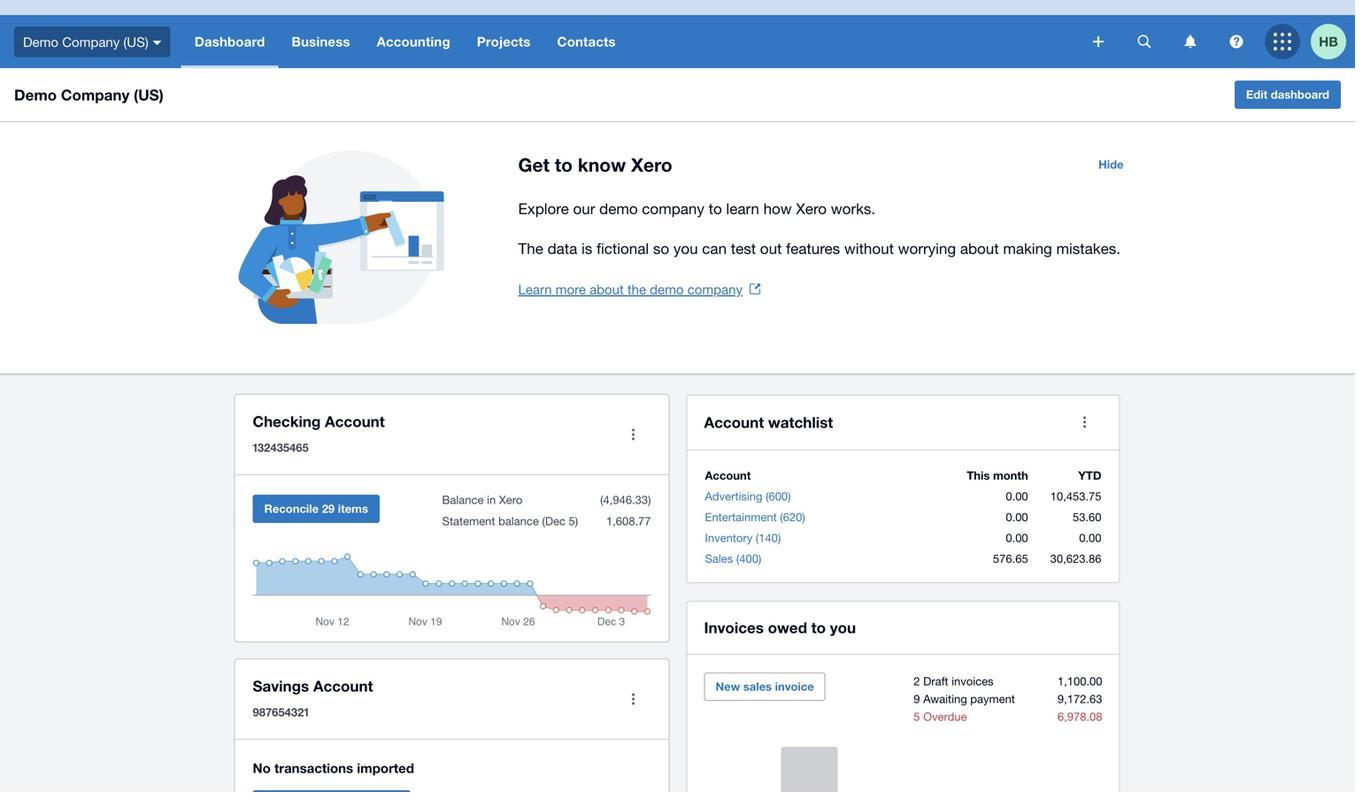 Task type: vqa. For each thing, say whether or not it's contained in the screenshot.
"Profit" to the top
no



Task type: describe. For each thing, give the bounding box(es) containing it.
mistakes.
[[1057, 240, 1121, 257]]

payment
[[971, 693, 1016, 706]]

edit
[[1247, 88, 1268, 101]]

2 horizontal spatial svg image
[[1274, 33, 1292, 50]]

balance
[[442, 493, 484, 507]]

this
[[967, 469, 990, 483]]

more
[[556, 282, 586, 297]]

reconcile
[[264, 502, 319, 516]]

new
[[716, 680, 741, 694]]

53.60
[[1073, 511, 1102, 524]]

company inside demo company (us) popup button
[[62, 34, 120, 49]]

dashboard link
[[181, 15, 278, 68]]

fictional
[[597, 240, 649, 257]]

manage menu toggle image for savings account
[[616, 682, 651, 717]]

imported
[[357, 761, 414, 777]]

balance in xero
[[442, 493, 523, 507]]

0 horizontal spatial svg image
[[1094, 36, 1104, 47]]

sales
[[705, 552, 734, 566]]

entertainment (620) link
[[705, 511, 806, 524]]

(4,946.33)
[[601, 493, 651, 507]]

advertising (600)
[[705, 490, 791, 503]]

get to know xero
[[519, 154, 673, 176]]

explore our demo company to learn how xero works.
[[519, 200, 876, 217]]

the
[[628, 282, 647, 297]]

inventory (140) link
[[705, 531, 781, 545]]

0.00 link for 53.60
[[1006, 511, 1029, 524]]

5 overdue link
[[914, 710, 968, 724]]

0.00 for 53.60
[[1006, 511, 1029, 524]]

account left watchlist
[[705, 414, 764, 431]]

learn
[[727, 200, 760, 217]]

1 horizontal spatial xero
[[632, 154, 673, 176]]

1 vertical spatial demo
[[650, 282, 684, 297]]

edit dashboard button
[[1235, 81, 1342, 109]]

account watchlist
[[705, 414, 834, 431]]

watchlist
[[769, 414, 834, 431]]

1 vertical spatial demo company (us)
[[14, 86, 164, 104]]

invoice
[[776, 680, 815, 694]]

hb button
[[1312, 15, 1356, 68]]

(620)
[[780, 511, 806, 524]]

9
[[914, 693, 921, 706]]

2 vertical spatial to
[[812, 619, 826, 637]]

month
[[994, 469, 1029, 483]]

1 vertical spatial (us)
[[134, 86, 164, 104]]

dashboard
[[195, 34, 265, 50]]

1 horizontal spatial you
[[831, 619, 856, 637]]

0.00 for 10,453.75
[[1006, 490, 1029, 503]]

demo company (us) inside demo company (us) popup button
[[23, 34, 149, 49]]

worrying
[[899, 240, 957, 257]]

balance
[[499, 515, 539, 528]]

account up the advertising
[[705, 469, 751, 483]]

5)
[[569, 515, 578, 528]]

you inside intro banner body element
[[674, 240, 698, 257]]

without
[[845, 240, 894, 257]]

(us) inside demo company (us) popup button
[[123, 34, 149, 49]]

projects
[[477, 34, 531, 50]]

statement balance (dec 5)
[[442, 515, 578, 528]]

10,453.75
[[1051, 490, 1102, 503]]

5 overdue
[[914, 710, 968, 724]]

account watchlist link
[[705, 410, 834, 435]]

0.00 link for 0.00
[[1006, 531, 1029, 545]]

overdue
[[924, 710, 968, 724]]

edit dashboard
[[1247, 88, 1330, 101]]

0 vertical spatial to
[[555, 154, 573, 176]]

reconcile 29 items button
[[253, 495, 380, 523]]

1 vertical spatial demo
[[14, 86, 57, 104]]

entertainment (620)
[[705, 511, 806, 524]]

0 horizontal spatial about
[[590, 282, 624, 297]]

invoices
[[952, 675, 994, 689]]

this month
[[967, 469, 1029, 483]]

1 vertical spatial company
[[688, 282, 743, 297]]

awaiting
[[924, 693, 968, 706]]

0.00 link for 10,453.75
[[1006, 490, 1029, 503]]

30,623.86
[[1051, 552, 1102, 566]]

9,172.63 link
[[1058, 693, 1103, 706]]

1,100.00
[[1058, 675, 1103, 689]]

learn more about the demo company
[[519, 282, 743, 297]]

53.60 link
[[1073, 511, 1102, 524]]

987654321
[[253, 706, 309, 720]]

sales (400) link
[[705, 552, 762, 566]]

watchlist overflow menu toggle image
[[1068, 405, 1103, 440]]

savings
[[253, 678, 309, 695]]

projects button
[[464, 15, 544, 68]]

know
[[578, 154, 626, 176]]

sales
[[744, 680, 772, 694]]

can
[[703, 240, 727, 257]]

explore
[[519, 200, 569, 217]]



Task type: locate. For each thing, give the bounding box(es) containing it.
sales (400)
[[705, 552, 762, 566]]

0 vertical spatial manage menu toggle image
[[616, 417, 651, 453]]

0 vertical spatial demo
[[600, 200, 638, 217]]

5
[[914, 710, 921, 724]]

9,172.63
[[1058, 693, 1103, 706]]

company left opens in a new tab image
[[688, 282, 743, 297]]

demo inside demo company (us) popup button
[[23, 34, 58, 49]]

1 horizontal spatial svg image
[[1231, 35, 1244, 48]]

company
[[62, 34, 120, 49], [61, 86, 130, 104]]

invoices owed to you link
[[705, 616, 856, 640]]

entertainment
[[705, 511, 777, 524]]

svg image inside demo company (us) popup button
[[153, 41, 162, 45]]

invoices
[[705, 619, 764, 637]]

0 vertical spatial demo company (us)
[[23, 34, 149, 49]]

10,453.75 link
[[1051, 490, 1102, 503]]

(dec
[[542, 515, 566, 528]]

svg image
[[1274, 33, 1292, 50], [1231, 35, 1244, 48], [153, 41, 162, 45]]

account right 'savings'
[[313, 678, 373, 695]]

contacts
[[557, 34, 616, 50]]

to inside intro banner body element
[[709, 200, 722, 217]]

0 vertical spatial xero
[[632, 154, 673, 176]]

xero right how
[[797, 200, 827, 217]]

0 horizontal spatial demo
[[600, 200, 638, 217]]

0 vertical spatial about
[[961, 240, 1000, 257]]

about inside intro banner body element
[[961, 240, 1000, 257]]

so
[[654, 240, 670, 257]]

checking
[[253, 413, 321, 430]]

you
[[674, 240, 698, 257], [831, 619, 856, 637]]

to right the get
[[555, 154, 573, 176]]

xero
[[632, 154, 673, 176], [797, 200, 827, 217], [499, 493, 523, 507]]

(600)
[[766, 490, 791, 503]]

works.
[[831, 200, 876, 217]]

to right owed
[[812, 619, 826, 637]]

demo company (us) button
[[0, 15, 181, 68]]

draft
[[924, 675, 949, 689]]

you right "so" at the left top of the page
[[674, 240, 698, 257]]

1 vertical spatial manage menu toggle image
[[616, 682, 651, 717]]

opens in a new tab image
[[750, 284, 761, 294]]

ytd
[[1079, 469, 1102, 483]]

inventory
[[705, 531, 753, 545]]

the
[[519, 240, 544, 257]]

2 vertical spatial xero
[[499, 493, 523, 507]]

xero inside intro banner body element
[[797, 200, 827, 217]]

2 horizontal spatial xero
[[797, 200, 827, 217]]

no transactions imported
[[253, 761, 414, 777]]

advertising
[[705, 490, 763, 503]]

to left learn
[[709, 200, 722, 217]]

2 manage menu toggle image from the top
[[616, 682, 651, 717]]

1 vertical spatial to
[[709, 200, 722, 217]]

get
[[519, 154, 550, 176]]

0 horizontal spatial svg image
[[153, 41, 162, 45]]

business button
[[278, 15, 364, 68]]

reconcile 29 items
[[264, 502, 368, 516]]

2 horizontal spatial to
[[812, 619, 826, 637]]

0 vertical spatial company
[[642, 200, 705, 217]]

items
[[338, 502, 368, 516]]

new sales invoice
[[716, 680, 815, 694]]

demo company (us)
[[23, 34, 149, 49], [14, 86, 164, 104]]

account
[[325, 413, 385, 430], [705, 414, 764, 431], [705, 469, 751, 483], [313, 678, 373, 695]]

features
[[787, 240, 841, 257]]

company up "so" at the left top of the page
[[642, 200, 705, 217]]

statement
[[442, 515, 496, 528]]

6,978.08 link
[[1058, 710, 1103, 724]]

account right checking
[[325, 413, 385, 430]]

2 draft invoices
[[914, 675, 994, 689]]

intro banner body element
[[519, 197, 1135, 261]]

9 awaiting payment link
[[914, 693, 1016, 706]]

2 draft invoices link
[[914, 675, 994, 689]]

company inside intro banner body element
[[642, 200, 705, 217]]

0 horizontal spatial to
[[555, 154, 573, 176]]

svg image up the edit dashboard button
[[1231, 35, 1244, 48]]

2
[[914, 675, 921, 689]]

our
[[573, 200, 596, 217]]

xero right in
[[499, 493, 523, 507]]

is
[[582, 240, 593, 257]]

about left the
[[590, 282, 624, 297]]

0.00
[[1006, 490, 1029, 503], [1006, 511, 1029, 524], [1006, 531, 1029, 545], [1080, 531, 1102, 545]]

manage menu toggle image for checking account
[[616, 417, 651, 453]]

2 horizontal spatial svg image
[[1185, 35, 1197, 48]]

xero right the know
[[632, 154, 673, 176]]

learn
[[519, 282, 552, 297]]

new sales invoice button
[[705, 673, 826, 701]]

making
[[1004, 240, 1053, 257]]

demo
[[23, 34, 58, 49], [14, 86, 57, 104]]

1 horizontal spatial svg image
[[1138, 35, 1152, 48]]

owed
[[768, 619, 808, 637]]

0 horizontal spatial you
[[674, 240, 698, 257]]

data
[[548, 240, 578, 257]]

1 vertical spatial xero
[[797, 200, 827, 217]]

demo inside intro banner body element
[[600, 200, 638, 217]]

0 horizontal spatial xero
[[499, 493, 523, 507]]

(400)
[[737, 552, 762, 566]]

invoices owed to you
[[705, 619, 856, 637]]

about
[[961, 240, 1000, 257], [590, 282, 624, 297]]

svg image left dashboard
[[153, 41, 162, 45]]

inventory (140)
[[705, 531, 781, 545]]

transactions
[[275, 761, 353, 777]]

576.65 link
[[994, 552, 1029, 566]]

1 vertical spatial you
[[831, 619, 856, 637]]

0 vertical spatial company
[[62, 34, 120, 49]]

how
[[764, 200, 792, 217]]

1 manage menu toggle image from the top
[[616, 417, 651, 453]]

banner
[[0, 0, 1356, 68]]

no
[[253, 761, 271, 777]]

you right owed
[[831, 619, 856, 637]]

1 horizontal spatial about
[[961, 240, 1000, 257]]

1 vertical spatial about
[[590, 282, 624, 297]]

demo right the
[[650, 282, 684, 297]]

hb
[[1320, 34, 1339, 50]]

1 horizontal spatial to
[[709, 200, 722, 217]]

29
[[322, 502, 335, 516]]

(140)
[[756, 531, 781, 545]]

advertising (600) link
[[705, 490, 791, 503]]

0 vertical spatial you
[[674, 240, 698, 257]]

svg image
[[1138, 35, 1152, 48], [1185, 35, 1197, 48], [1094, 36, 1104, 47]]

1,100.00 link
[[1058, 675, 1103, 689]]

svg image left hb at right
[[1274, 33, 1292, 50]]

1 horizontal spatial demo
[[650, 282, 684, 297]]

1,608.77
[[603, 515, 651, 528]]

company
[[642, 200, 705, 217], [688, 282, 743, 297]]

0 vertical spatial (us)
[[123, 34, 149, 49]]

person setting up the dashboard image
[[164, 151, 519, 345]]

test
[[731, 240, 756, 257]]

banner containing dashboard
[[0, 0, 1356, 68]]

accounting
[[377, 34, 451, 50]]

about left making
[[961, 240, 1000, 257]]

savings account
[[253, 678, 373, 695]]

0 vertical spatial demo
[[23, 34, 58, 49]]

manage menu toggle image
[[616, 417, 651, 453], [616, 682, 651, 717]]

1 vertical spatial company
[[61, 86, 130, 104]]

(us)
[[123, 34, 149, 49], [134, 86, 164, 104]]

6,978.08
[[1058, 710, 1103, 724]]

576.65
[[994, 552, 1029, 566]]

out
[[761, 240, 782, 257]]

demo right the our
[[600, 200, 638, 217]]

dashboard
[[1272, 88, 1330, 101]]

hide button
[[1089, 151, 1135, 179]]

0.00 for 0.00
[[1006, 531, 1029, 545]]

9 awaiting payment
[[914, 693, 1016, 706]]



